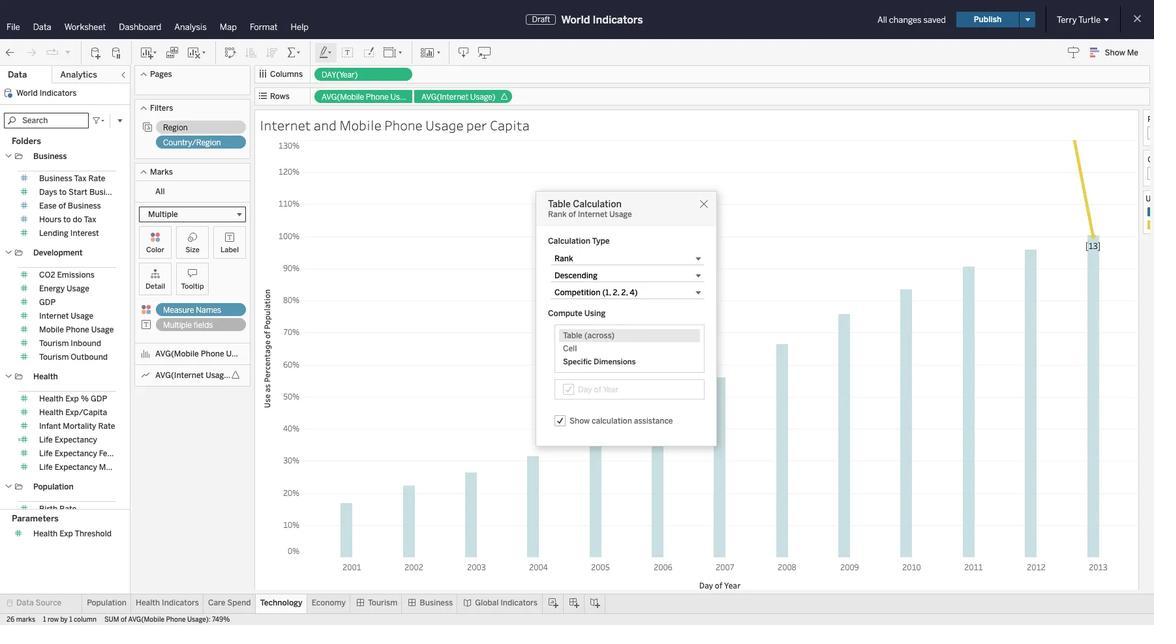 Task type: describe. For each thing, give the bounding box(es) containing it.
country/region
[[163, 138, 221, 148]]

calculation
[[592, 417, 632, 426]]

1 vertical spatial avg(mobile
[[155, 350, 199, 359]]

duplicate image
[[166, 46, 179, 59]]

pages
[[150, 70, 172, 79]]

multiple
[[163, 321, 192, 330]]

26
[[7, 617, 15, 625]]

exp for %
[[65, 395, 79, 404]]

1 horizontal spatial avg(internet
[[422, 93, 469, 102]]

care spend
[[208, 599, 251, 608]]

expectancy for male
[[55, 463, 97, 473]]

sum
[[104, 617, 119, 625]]

co2
[[39, 271, 55, 280]]

assistance
[[634, 417, 673, 426]]

749%
[[212, 617, 230, 625]]

life expectancy female
[[39, 450, 125, 459]]

0 vertical spatial avg(internet usage)
[[422, 93, 496, 102]]

new worksheet image
[[140, 46, 158, 59]]

1 vertical spatial avg(internet
[[155, 371, 204, 381]]

1 horizontal spatial population
[[87, 599, 127, 608]]

clear sheet image
[[187, 46, 208, 59]]

year
[[603, 385, 619, 395]]

1 vertical spatial gdp
[[91, 395, 107, 404]]

2 vertical spatial data
[[16, 599, 34, 608]]

columns
[[270, 70, 303, 79]]

all for all
[[155, 187, 165, 196]]

co
[[1148, 154, 1155, 164]]

usage up inbound
[[91, 326, 114, 335]]

measure
[[163, 306, 194, 315]]

birth rate
[[39, 505, 77, 514]]

source
[[36, 599, 62, 608]]

calculation inside table calculation rank of internet usage
[[573, 199, 622, 210]]

1 row by 1 column
[[43, 617, 97, 625]]

mortality
[[63, 422, 96, 431]]

dimensions
[[594, 358, 636, 367]]

life for life expectancy female
[[39, 450, 53, 459]]

compute
[[548, 309, 583, 319]]

health for health
[[33, 373, 58, 382]]

spend
[[227, 599, 251, 608]]

2 vertical spatial tourism
[[368, 599, 398, 608]]

business up days
[[39, 174, 72, 183]]

life expectancy
[[39, 436, 97, 445]]

multiple fields
[[163, 321, 213, 330]]

days to start business
[[39, 188, 123, 197]]

data source
[[16, 599, 62, 608]]

using
[[585, 309, 606, 319]]

table (across) cell specific dimensions
[[563, 332, 636, 367]]

female
[[99, 450, 125, 459]]

publish button
[[957, 12, 1020, 27]]

show for show me
[[1105, 48, 1126, 57]]

and
[[314, 116, 337, 134]]

business tax rate
[[39, 174, 105, 183]]

1 vertical spatial data
[[8, 70, 27, 80]]

totals image
[[287, 46, 302, 59]]

0 vertical spatial world indicators
[[562, 13, 643, 26]]

health exp threshold
[[33, 530, 112, 539]]

business down days to start business
[[68, 202, 101, 211]]

to for days
[[59, 188, 67, 197]]

cell
[[563, 345, 577, 354]]

internet usage
[[39, 312, 93, 321]]

download image
[[458, 46, 471, 59]]

undo image
[[4, 46, 17, 59]]

%
[[81, 395, 89, 404]]

1 vertical spatial avg(mobile phone usage)
[[155, 350, 252, 359]]

inbound
[[71, 339, 101, 349]]

show/hide cards image
[[420, 46, 441, 59]]

changes
[[890, 15, 922, 24]]

lending
[[39, 229, 68, 238]]

names
[[196, 306, 221, 315]]

1 1 from the left
[[43, 617, 46, 625]]

specific
[[563, 358, 592, 367]]

threshold
[[75, 530, 112, 539]]

ease of business
[[39, 202, 101, 211]]

show for show calculation assistance
[[570, 417, 590, 426]]

size
[[185, 246, 200, 255]]

compute using
[[548, 309, 606, 319]]

rate for infant mortality rate
[[98, 422, 115, 431]]

1 vertical spatial mobile
[[39, 326, 64, 335]]

health for health exp threshold
[[33, 530, 58, 539]]

table for calculation
[[548, 199, 571, 210]]

day of year
[[578, 385, 619, 395]]

usage up mobile phone usage
[[71, 312, 93, 321]]

internet for internet usage
[[39, 312, 69, 321]]

detail
[[146, 283, 165, 291]]

0 vertical spatial gdp
[[39, 298, 56, 307]]

ease
[[39, 202, 57, 211]]

1 horizontal spatial avg(mobile phone usage)
[[322, 93, 416, 102]]

lending interest
[[39, 229, 99, 238]]

usage left per
[[426, 116, 464, 134]]

show me button
[[1085, 42, 1151, 63]]

health exp % gdp
[[39, 395, 107, 404]]

day(year)
[[322, 70, 358, 80]]

highlight image
[[319, 46, 334, 59]]

days
[[39, 188, 57, 197]]

show me
[[1105, 48, 1139, 57]]

us
[[1146, 193, 1155, 204]]

help
[[291, 22, 309, 32]]

color
[[146, 246, 164, 255]]

marks
[[150, 168, 173, 177]]

parameters
[[12, 514, 59, 524]]

business right start
[[89, 188, 123, 197]]

Search text field
[[4, 113, 89, 129]]

by
[[60, 617, 68, 625]]

all changes saved
[[878, 15, 946, 24]]

global indicators
[[475, 599, 538, 608]]

health for health exp % gdp
[[39, 395, 63, 404]]

map
[[220, 22, 237, 32]]

usage down emissions
[[67, 285, 89, 294]]

publish
[[974, 15, 1002, 24]]

0 vertical spatial tax
[[74, 174, 86, 183]]



Task type: vqa. For each thing, say whether or not it's contained in the screenshot.
hours to do tax at the left top of page
yes



Task type: locate. For each thing, give the bounding box(es) containing it.
show mark labels image
[[341, 46, 354, 59]]

avg(mobile
[[322, 93, 364, 102], [155, 350, 199, 359], [128, 617, 165, 625]]

1 horizontal spatial gdp
[[91, 395, 107, 404]]

1 horizontal spatial world
[[562, 13, 590, 26]]

tourism right economy
[[368, 599, 398, 608]]

hours
[[39, 215, 61, 225]]

world indicators up "search" 'text field'
[[16, 89, 77, 98]]

data up marks
[[16, 599, 34, 608]]

avg(mobile down day(year)
[[322, 93, 364, 102]]

sort descending image
[[266, 46, 279, 59]]

analysis
[[174, 22, 207, 32]]

1 vertical spatial to
[[63, 215, 71, 225]]

1 horizontal spatial world indicators
[[562, 13, 643, 26]]

expectancy
[[55, 436, 97, 445], [55, 450, 97, 459], [55, 463, 97, 473]]

replay animation image
[[46, 46, 59, 59]]

rate up days to start business
[[88, 174, 105, 183]]

1 vertical spatial population
[[87, 599, 127, 608]]

all left the changes
[[878, 15, 888, 24]]

1 vertical spatial tax
[[84, 215, 96, 225]]

swap rows and columns image
[[224, 46, 237, 59]]

avg(mobile phone usage) down fields
[[155, 350, 252, 359]]

to for hours
[[63, 215, 71, 225]]

tourism
[[39, 339, 69, 349], [39, 353, 69, 362], [368, 599, 398, 608]]

sum of avg(mobile phone usage): 749%
[[104, 617, 230, 625]]

of right sum
[[121, 617, 127, 625]]

0 horizontal spatial avg(mobile phone usage)
[[155, 350, 252, 359]]

male
[[99, 463, 117, 473]]

worksheet
[[64, 22, 106, 32]]

show inside table calculation dialog
[[570, 417, 590, 426]]

table for (across)
[[563, 332, 583, 341]]

emissions
[[57, 271, 95, 280]]

gdp right %
[[91, 395, 107, 404]]

to right days
[[59, 188, 67, 197]]

of for day of year
[[594, 385, 602, 395]]

rank
[[548, 210, 567, 219]]

1 horizontal spatial internet
[[260, 116, 311, 134]]

internet inside table calculation rank of internet usage
[[578, 210, 608, 219]]

health down parameters
[[33, 530, 58, 539]]

avg(mobile phone usage) down day(year)
[[322, 93, 416, 102]]

2 horizontal spatial internet
[[578, 210, 608, 219]]

health up the health exp/capita on the left
[[39, 395, 63, 404]]

health for health indicators
[[136, 599, 160, 608]]

0 horizontal spatial world indicators
[[16, 89, 77, 98]]

1 left row on the left of the page
[[43, 617, 46, 625]]

table up calculation type
[[548, 199, 571, 210]]

0 vertical spatial table
[[548, 199, 571, 210]]

world
[[562, 13, 590, 26], [16, 89, 38, 98]]

usage)
[[391, 93, 416, 102], [470, 93, 496, 102], [226, 350, 252, 359], [206, 371, 231, 381]]

1 vertical spatial avg(internet usage)
[[155, 371, 231, 381]]

label
[[221, 246, 239, 255]]

1 vertical spatial show
[[570, 417, 590, 426]]

dashboard
[[119, 22, 161, 32]]

tourism inbound
[[39, 339, 101, 349]]

format workbook image
[[362, 46, 375, 59]]

calculation type
[[548, 237, 610, 246]]

0 horizontal spatial mobile
[[39, 326, 64, 335]]

marks
[[16, 617, 35, 625]]

internet for internet and mobile phone usage per capita
[[260, 116, 311, 134]]

rate down the exp/capita
[[98, 422, 115, 431]]

0 horizontal spatial all
[[155, 187, 165, 196]]

table inside table (across) cell specific dimensions
[[563, 332, 583, 341]]

exp for threshold
[[59, 530, 73, 539]]

saved
[[924, 15, 946, 24]]

avg(mobile down health indicators
[[128, 617, 165, 625]]

co2 emissions
[[39, 271, 95, 280]]

all
[[878, 15, 888, 24], [155, 187, 165, 196]]

0 horizontal spatial population
[[33, 483, 74, 492]]

all down marks
[[155, 187, 165, 196]]

population up sum
[[87, 599, 127, 608]]

business
[[33, 152, 67, 161], [39, 174, 72, 183], [89, 188, 123, 197], [68, 202, 101, 211], [420, 599, 453, 608]]

0 vertical spatial life
[[39, 436, 53, 445]]

internet down rows
[[260, 116, 311, 134]]

of inside table calculation rank of internet usage
[[569, 210, 576, 219]]

business left global in the bottom left of the page
[[420, 599, 453, 608]]

health
[[33, 373, 58, 382], [39, 395, 63, 404], [39, 409, 63, 418], [33, 530, 58, 539], [136, 599, 160, 608]]

2 vertical spatial life
[[39, 463, 53, 473]]

data down undo icon at the top of the page
[[8, 70, 27, 80]]

0 vertical spatial all
[[878, 15, 888, 24]]

0 vertical spatial calculation
[[573, 199, 622, 210]]

global
[[475, 599, 499, 608]]

fields
[[194, 321, 213, 330]]

internet up mobile phone usage
[[39, 312, 69, 321]]

tax right do
[[84, 215, 96, 225]]

marks. press enter to open the view data window.. use arrow keys to navigate data visualization elements. image
[[304, 140, 1137, 559]]

health up sum of avg(mobile phone usage): 749%
[[136, 599, 160, 608]]

2 vertical spatial avg(mobile
[[128, 617, 165, 625]]

0 vertical spatial rate
[[88, 174, 105, 183]]

file
[[7, 22, 20, 32]]

1 vertical spatial calculation
[[548, 237, 591, 246]]

expectancy down life expectancy female
[[55, 463, 97, 473]]

avg(internet usage)
[[422, 93, 496, 102], [155, 371, 231, 381]]

show calculation assistance
[[570, 417, 673, 426]]

population up birth rate
[[33, 483, 74, 492]]

1 horizontal spatial all
[[878, 15, 888, 24]]

rate for business tax rate
[[88, 174, 105, 183]]

world right draft
[[562, 13, 590, 26]]

care
[[208, 599, 225, 608]]

health up infant
[[39, 409, 63, 418]]

tourism outbound
[[39, 353, 108, 362]]

table calculation dialog
[[536, 191, 717, 447]]

me
[[1128, 48, 1139, 57]]

start
[[69, 188, 87, 197]]

expectancy up life expectancy male on the left bottom of the page
[[55, 450, 97, 459]]

redo image
[[25, 46, 38, 59]]

day
[[578, 385, 592, 395]]

0 vertical spatial avg(mobile
[[322, 93, 364, 102]]

expectancy down infant mortality rate
[[55, 436, 97, 445]]

0 vertical spatial expectancy
[[55, 436, 97, 445]]

0 horizontal spatial world
[[16, 89, 38, 98]]

avg(internet
[[422, 93, 469, 102], [155, 371, 204, 381]]

of right rank
[[569, 210, 576, 219]]

usage
[[426, 116, 464, 134], [610, 210, 632, 219], [67, 285, 89, 294], [71, 312, 93, 321], [91, 326, 114, 335]]

0 vertical spatial data
[[33, 22, 51, 32]]

of right day
[[594, 385, 602, 395]]

tax up days to start business
[[74, 174, 86, 183]]

economy
[[312, 599, 346, 608]]

mobile right and
[[340, 116, 382, 134]]

0 vertical spatial internet
[[260, 116, 311, 134]]

sort ascending image
[[245, 46, 258, 59]]

usage up type
[[610, 210, 632, 219]]

2 1 from the left
[[69, 617, 72, 625]]

2 vertical spatial rate
[[59, 505, 77, 514]]

1 vertical spatial expectancy
[[55, 450, 97, 459]]

world indicators
[[562, 13, 643, 26], [16, 89, 77, 98]]

population
[[33, 483, 74, 492], [87, 599, 127, 608]]

0 vertical spatial population
[[33, 483, 74, 492]]

to
[[59, 188, 67, 197], [63, 215, 71, 225]]

terry
[[1057, 15, 1077, 24]]

world up "search" 'text field'
[[16, 89, 38, 98]]

filters
[[150, 104, 173, 113]]

0 horizontal spatial avg(internet usage)
[[155, 371, 231, 381]]

0 vertical spatial avg(internet
[[422, 93, 469, 102]]

of for sum of avg(mobile phone usage): 749%
[[121, 617, 127, 625]]

0 horizontal spatial internet
[[39, 312, 69, 321]]

draft
[[532, 15, 550, 24]]

usage):
[[187, 617, 210, 625]]

1 vertical spatial rate
[[98, 422, 115, 431]]

1 vertical spatial tourism
[[39, 353, 69, 362]]

1 horizontal spatial show
[[1105, 48, 1126, 57]]

world indicators right draft
[[562, 13, 643, 26]]

data guide image
[[1068, 46, 1081, 59]]

0 vertical spatial world
[[562, 13, 590, 26]]

row
[[48, 617, 59, 625]]

column
[[74, 617, 97, 625]]

health exp/capita
[[39, 409, 107, 418]]

energy usage
[[39, 285, 89, 294]]

technology
[[260, 599, 303, 608]]

pause auto updates image
[[110, 46, 123, 59]]

usage inside table calculation rank of internet usage
[[610, 210, 632, 219]]

analytics
[[60, 70, 97, 80]]

of for ease of business
[[59, 202, 66, 211]]

life expectancy male
[[39, 463, 117, 473]]

show inside button
[[1105, 48, 1126, 57]]

1 horizontal spatial mobile
[[340, 116, 382, 134]]

of right ease
[[59, 202, 66, 211]]

region
[[163, 123, 188, 132]]

1 vertical spatial table
[[563, 332, 583, 341]]

rate right birth
[[59, 505, 77, 514]]

exp down birth rate
[[59, 530, 73, 539]]

type
[[592, 237, 610, 246]]

interest
[[70, 229, 99, 238]]

exp/capita
[[65, 409, 107, 418]]

business down folders
[[33, 152, 67, 161]]

1 vertical spatial world
[[16, 89, 38, 98]]

tourism for tourism inbound
[[39, 339, 69, 349]]

outbound
[[71, 353, 108, 362]]

avg(internet usage) up per
[[422, 93, 496, 102]]

tourism for tourism outbound
[[39, 353, 69, 362]]

internet and mobile phone usage per capita
[[260, 116, 530, 134]]

avg(internet down multiple
[[155, 371, 204, 381]]

2 vertical spatial expectancy
[[55, 463, 97, 473]]

avg(internet up per
[[422, 93, 469, 102]]

tourism down tourism inbound
[[39, 353, 69, 362]]

mobile down internet usage
[[39, 326, 64, 335]]

show down day
[[570, 417, 590, 426]]

do
[[73, 215, 82, 225]]

exp left %
[[65, 395, 79, 404]]

calculation up type
[[573, 199, 622, 210]]

0 horizontal spatial gdp
[[39, 298, 56, 307]]

2 expectancy from the top
[[55, 450, 97, 459]]

capita
[[490, 116, 530, 134]]

new data source image
[[89, 46, 102, 59]]

0 vertical spatial mobile
[[340, 116, 382, 134]]

2 vertical spatial internet
[[39, 312, 69, 321]]

1 horizontal spatial 1
[[69, 617, 72, 625]]

replay animation image
[[64, 48, 72, 56]]

0 vertical spatial show
[[1105, 48, 1126, 57]]

tax
[[74, 174, 86, 183], [84, 215, 96, 225]]

0 horizontal spatial 1
[[43, 617, 46, 625]]

terry turtle
[[1057, 15, 1101, 24]]

1 vertical spatial internet
[[578, 210, 608, 219]]

expectancy for female
[[55, 450, 97, 459]]

1 vertical spatial life
[[39, 450, 53, 459]]

0 horizontal spatial show
[[570, 417, 590, 426]]

1 vertical spatial world indicators
[[16, 89, 77, 98]]

avg(mobile phone usage)
[[322, 93, 416, 102], [155, 350, 252, 359]]

1 vertical spatial all
[[155, 187, 165, 196]]

collapse image
[[119, 71, 127, 79]]

avg(internet usage) down multiple fields at the left bottom of the page
[[155, 371, 231, 381]]

rows
[[270, 92, 290, 101]]

applies to selected worksheets with same data source image
[[142, 122, 153, 132]]

to left do
[[63, 215, 71, 225]]

exp
[[65, 395, 79, 404], [59, 530, 73, 539]]

open and edit this workbook in tableau desktop image
[[478, 46, 491, 59]]

fit image
[[383, 46, 404, 59]]

tourism up tourism outbound
[[39, 339, 69, 349]]

phone
[[366, 93, 389, 102], [384, 116, 423, 134], [66, 326, 89, 335], [201, 350, 224, 359], [166, 617, 186, 625]]

all for all changes saved
[[878, 15, 888, 24]]

calculation down rank
[[548, 237, 591, 246]]

0 vertical spatial exp
[[65, 395, 79, 404]]

life for life expectancy male
[[39, 463, 53, 473]]

table inside table calculation rank of internet usage
[[548, 199, 571, 210]]

health down tourism outbound
[[33, 373, 58, 382]]

energy
[[39, 285, 65, 294]]

26 marks
[[7, 617, 35, 625]]

0 horizontal spatial avg(internet
[[155, 371, 204, 381]]

1 life from the top
[[39, 436, 53, 445]]

0 vertical spatial tourism
[[39, 339, 69, 349]]

avg(mobile down multiple
[[155, 350, 199, 359]]

mobile
[[340, 116, 382, 134], [39, 326, 64, 335]]

1 vertical spatial exp
[[59, 530, 73, 539]]

data up replay animation icon
[[33, 22, 51, 32]]

0 vertical spatial avg(mobile phone usage)
[[322, 93, 416, 102]]

2 life from the top
[[39, 450, 53, 459]]

1 horizontal spatial avg(internet usage)
[[422, 93, 496, 102]]

table up cell
[[563, 332, 583, 341]]

1 right by
[[69, 617, 72, 625]]

0 vertical spatial to
[[59, 188, 67, 197]]

calculation
[[573, 199, 622, 210], [548, 237, 591, 246]]

infant mortality rate
[[39, 422, 115, 431]]

of
[[59, 202, 66, 211], [569, 210, 576, 219], [594, 385, 602, 395], [121, 617, 127, 625]]

1 expectancy from the top
[[55, 436, 97, 445]]

show left me at the right of page
[[1105, 48, 1126, 57]]

gdp down energy in the top left of the page
[[39, 298, 56, 307]]

infant
[[39, 422, 61, 431]]

3 expectancy from the top
[[55, 463, 97, 473]]

life for life expectancy
[[39, 436, 53, 445]]

internet up type
[[578, 210, 608, 219]]

health for health exp/capita
[[39, 409, 63, 418]]

3 life from the top
[[39, 463, 53, 473]]



